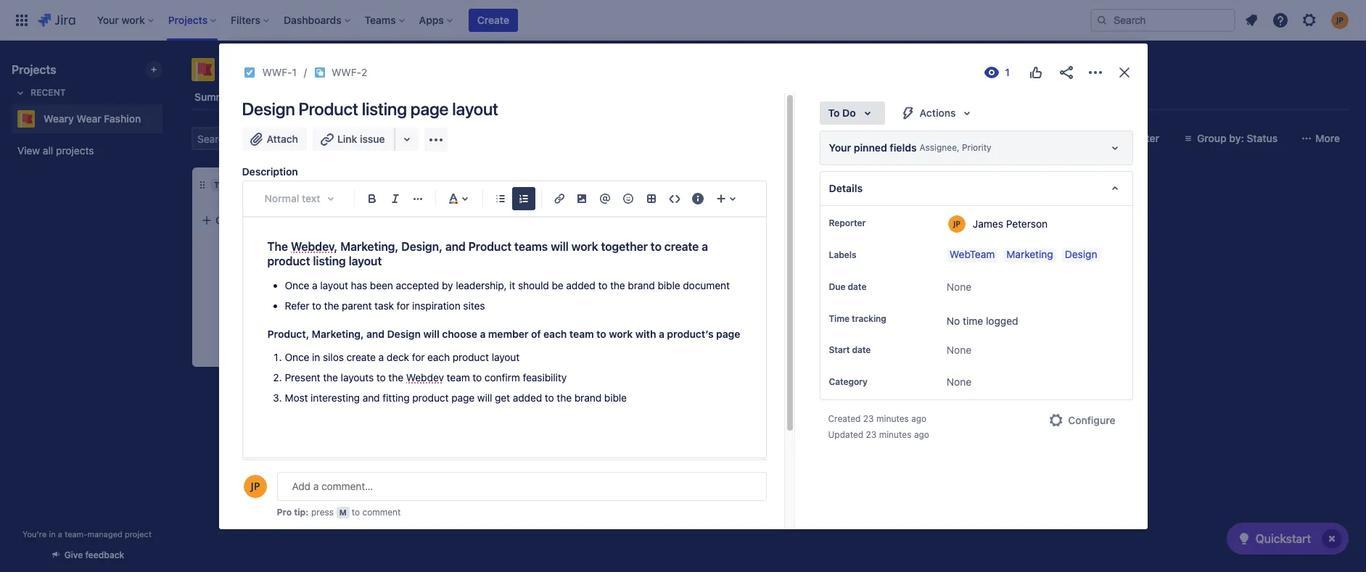 Task type: describe. For each thing, give the bounding box(es) containing it.
Description - Main content area, start typing to enter text. text field
[[267, 240, 741, 433]]

give feedback
[[64, 550, 124, 561]]

to do 0
[[214, 179, 252, 191]]

0 horizontal spatial 0
[[246, 179, 252, 191]]

once a layout has been accepted by leadership, it should be added to the brand bible document
[[285, 279, 730, 292]]

0 vertical spatial added
[[566, 279, 596, 292]]

wwf-2 link
[[332, 64, 368, 81]]

the webdev, marketing, design, and product teams will work together to create a product listing layout
[[267, 240, 711, 268]]

and for a
[[363, 392, 380, 404]]

primary element
[[9, 0, 1091, 40]]

interesting
[[311, 392, 360, 404]]

once for once in silos create a deck for each product layout
[[285, 351, 310, 364]]

most
[[285, 392, 308, 404]]

forms link
[[454, 84, 490, 110]]

1 horizontal spatial for
[[412, 351, 425, 364]]

to for to do
[[829, 107, 840, 119]]

to inside the webdev, marketing, design, and product teams will work together to create a product listing layout
[[651, 240, 662, 253]]

get
[[495, 392, 510, 404]]

bold ⌘b image
[[364, 190, 381, 208]]

no time logged
[[947, 315, 1019, 327]]

layout inside the webdev, marketing, design, and product teams will work together to create a product listing layout
[[349, 255, 382, 268]]

pro tip: press m to comment
[[277, 507, 401, 518]]

0 vertical spatial fashion
[[318, 60, 378, 80]]

1 vertical spatial marketing,
[[312, 328, 364, 340]]

to down feasibility
[[545, 392, 554, 404]]

document
[[683, 279, 730, 292]]

layout right timeline link
[[452, 99, 499, 119]]

activity
[[242, 531, 279, 543]]

design for design product listing page layout
[[242, 99, 295, 119]]

1 vertical spatial brand
[[575, 392, 602, 404]]

comment
[[363, 507, 401, 518]]

0 vertical spatial wwf-1 link
[[262, 64, 297, 81]]

labels pin to top image
[[860, 250, 871, 261]]

the left "parent"
[[324, 300, 339, 312]]

design product listing page layout dialog
[[219, 44, 1148, 573]]

1 inside design product listing page layout dialog
[[292, 66, 297, 78]]

product inside the webdev, marketing, design, and product teams will work together to create a product listing layout
[[267, 255, 310, 268]]

in for you're
[[49, 530, 56, 539]]

webteam link
[[947, 248, 998, 263]]

1 down inspiration on the bottom of page
[[439, 333, 444, 346]]

a right with
[[659, 328, 665, 340]]

0 vertical spatial weary wear fashion
[[221, 60, 378, 80]]

tab list containing board
[[183, 84, 1358, 110]]

2
[[362, 66, 368, 78]]

should
[[518, 279, 549, 292]]

the down the silos
[[323, 372, 338, 384]]

1 left sites
[[453, 308, 458, 319]]

due
[[829, 282, 846, 293]]

pro
[[277, 507, 292, 518]]

to right m at left bottom
[[352, 507, 360, 518]]

0 vertical spatial james peterson image
[[341, 127, 364, 150]]

actions image
[[1087, 64, 1104, 81]]

create column image
[[812, 173, 830, 191]]

info panel image
[[689, 190, 707, 208]]

0 vertical spatial brand
[[628, 279, 655, 292]]

2 vertical spatial product
[[413, 392, 449, 404]]

your pinned fields assignee, priority
[[829, 142, 992, 154]]

to down together
[[599, 279, 608, 292]]

0 vertical spatial bible
[[658, 279, 681, 292]]

1 horizontal spatial listing
[[362, 99, 407, 119]]

to left with
[[597, 328, 607, 340]]

0 horizontal spatial fashion
[[104, 113, 141, 125]]

start
[[829, 345, 850, 356]]

2 horizontal spatial wwf-
[[427, 308, 453, 319]]

dismiss quickstart image
[[1321, 528, 1344, 551]]

you're
[[23, 530, 47, 539]]

0 horizontal spatial for
[[397, 300, 410, 312]]

design link
[[1063, 248, 1101, 263]]

fields
[[890, 142, 917, 154]]

your
[[829, 142, 852, 154]]

1 horizontal spatial wwf-1
[[427, 308, 458, 319]]

1 left 'bullet list ⌘⇧8' image at the left of the page
[[480, 179, 485, 191]]

project settings
[[739, 91, 815, 103]]

most interesting and fitting product page will get added to the brand bible
[[285, 392, 627, 404]]

fitting
[[383, 392, 410, 404]]

1 vertical spatial minutes
[[880, 430, 912, 441]]

updated
[[829, 430, 864, 441]]

2 vertical spatial will
[[478, 392, 492, 404]]

give feedback button
[[41, 544, 133, 568]]

reporter
[[829, 218, 866, 229]]

issue
[[360, 133, 385, 145]]

bullet list ⌘⇧8 image
[[492, 190, 510, 208]]

1 vertical spatial ago
[[915, 430, 930, 441]]

present
[[285, 372, 321, 384]]

it
[[510, 279, 516, 292]]

projects
[[56, 144, 94, 157]]

vote options: no one has voted for this issue yet. image
[[1027, 64, 1045, 81]]

recent
[[30, 87, 66, 98]]

james
[[973, 217, 1004, 230]]

Search field
[[1091, 8, 1236, 32]]

wwf- for task image
[[262, 66, 292, 78]]

press
[[311, 507, 334, 518]]

pinned
[[854, 142, 888, 154]]

team-
[[65, 530, 87, 539]]

with
[[636, 328, 657, 340]]

created
[[829, 414, 861, 425]]

view
[[17, 144, 40, 157]]

a right choose
[[480, 328, 486, 340]]

done 0
[[624, 179, 659, 191]]

date for start date
[[852, 345, 871, 356]]

1 vertical spatial create button
[[192, 208, 388, 234]]

0 horizontal spatial team
[[447, 372, 470, 384]]

no
[[947, 315, 961, 327]]

configure link
[[1040, 410, 1125, 433]]

timeline
[[399, 91, 440, 103]]

marketing link
[[1004, 248, 1057, 263]]

share image
[[1058, 64, 1075, 81]]

give
[[64, 550, 83, 561]]

0 / 1
[[430, 333, 444, 346]]

product's
[[667, 328, 714, 340]]

do for to do
[[843, 107, 856, 119]]

table image
[[643, 190, 661, 208]]

29 february 2024 image
[[412, 286, 424, 298]]

project
[[125, 530, 152, 539]]

2 vertical spatial page
[[452, 392, 475, 404]]

calendar link
[[335, 84, 384, 110]]

1 horizontal spatial work
[[609, 328, 633, 340]]

reporter pin to top image
[[869, 218, 881, 229]]

Add a comment… field
[[277, 473, 767, 502]]

peterson
[[1007, 217, 1048, 230]]

once for once a layout has been accepted by leadership, it should be added to the brand bible document
[[285, 279, 310, 292]]

feb
[[437, 287, 452, 296]]

1 vertical spatial 23
[[866, 430, 877, 441]]

none for start date
[[947, 344, 972, 357]]

choose
[[442, 328, 478, 340]]

james peterson
[[973, 217, 1048, 230]]

silos
[[323, 351, 344, 364]]

1 vertical spatial will
[[424, 328, 440, 340]]

wwf-1 inside design product listing page layout dialog
[[262, 66, 297, 78]]

refer to the parent task for inspiration sites
[[285, 300, 485, 312]]

labels
[[829, 250, 857, 261]]

time
[[963, 315, 984, 327]]

0 horizontal spatial each
[[428, 351, 450, 364]]

create banner
[[0, 0, 1367, 41]]

marketing, inside the webdev, marketing, design, and product teams will work together to create a product listing layout
[[341, 240, 399, 253]]

to do button
[[820, 102, 885, 125]]

the up the fitting
[[389, 372, 404, 384]]

2 vertical spatial weary
[[463, 217, 492, 229]]

you're in a team-managed project
[[23, 530, 152, 539]]

1 vertical spatial product
[[453, 351, 489, 364]]

present the layouts to the webdev team to confirm feasibility
[[285, 372, 567, 384]]

refer
[[285, 300, 310, 312]]

29 february 2024 image
[[412, 286, 424, 298]]

attach button
[[242, 128, 307, 151]]

do for to do 0
[[228, 180, 240, 189]]

actions
[[920, 107, 956, 119]]

the down progress
[[445, 217, 460, 229]]

progress
[[430, 180, 475, 189]]

1 vertical spatial weary
[[44, 113, 74, 125]]

design for design
[[1065, 248, 1098, 261]]

together
[[601, 240, 648, 253]]

attach
[[267, 133, 298, 145]]

summary
[[195, 91, 240, 103]]

1 horizontal spatial each
[[544, 328, 567, 340]]

quickstart
[[1256, 533, 1312, 546]]

project settings link
[[736, 84, 818, 110]]

and inside the webdev, marketing, design, and product teams will work together to create a product listing layout
[[446, 240, 466, 253]]

and for and
[[367, 328, 385, 340]]

logged
[[986, 315, 1019, 327]]

to do
[[829, 107, 856, 119]]

webteam
[[950, 248, 995, 261]]

details element
[[820, 171, 1133, 206]]

projects
[[12, 63, 56, 76]]

assignee,
[[920, 143, 960, 153]]

a left deck
[[379, 351, 384, 364]]

view all projects
[[17, 144, 94, 157]]



Task type: vqa. For each thing, say whether or not it's contained in the screenshot.
Timeline
yes



Task type: locate. For each thing, give the bounding box(es) containing it.
1 vertical spatial fashion
[[104, 113, 141, 125]]

layout left has
[[320, 279, 348, 292]]

link web pages and more image
[[398, 131, 416, 148]]

link issue
[[338, 133, 385, 145]]

james peterson image left add people icon at the top left
[[341, 127, 364, 150]]

page left 'get' in the left bottom of the page
[[452, 392, 475, 404]]

1 vertical spatial weary wear fashion
[[44, 113, 141, 125]]

0 vertical spatial 23
[[864, 414, 874, 425]]

feasibility
[[523, 372, 567, 384]]

emoji image
[[620, 190, 637, 208]]

date right start
[[852, 345, 871, 356]]

0 horizontal spatial do
[[228, 180, 240, 189]]

to down 'search board' "text box"
[[214, 180, 226, 189]]

2 horizontal spatial page
[[717, 328, 741, 340]]

your pinned fields element
[[820, 131, 1133, 166]]

product down present the layouts to the webdev team to confirm feasibility
[[413, 392, 449, 404]]

teams
[[515, 240, 548, 253]]

0 horizontal spatial create button
[[192, 208, 388, 234]]

layouts
[[341, 372, 374, 384]]

product, marketing, and design will choose a member of each team to work with a product's page
[[267, 328, 741, 340]]

a up document
[[702, 240, 708, 253]]

0 horizontal spatial will
[[424, 328, 440, 340]]

1 vertical spatial in
[[49, 530, 56, 539]]

link image
[[551, 190, 568, 208]]

to
[[829, 107, 840, 119], [214, 180, 226, 189]]

do down 'search board' "text box"
[[228, 180, 240, 189]]

done
[[624, 180, 647, 189]]

a inside the webdev, marketing, design, and product teams will work together to create a product listing layout
[[702, 240, 708, 253]]

team
[[570, 328, 594, 340], [447, 372, 470, 384]]

italic ⌘i image
[[387, 190, 404, 208]]

work inside the webdev, marketing, design, and product teams will work together to create a product listing layout
[[572, 240, 599, 253]]

none for due date
[[947, 281, 972, 293]]

1 horizontal spatial weary
[[221, 60, 270, 80]]

1 left sub task icon
[[292, 66, 297, 78]]

0 vertical spatial and
[[446, 240, 466, 253]]

0 vertical spatial in
[[312, 351, 320, 364]]

brand
[[628, 279, 655, 292], [575, 392, 602, 404]]

wwf- inside "wwf-2" link
[[332, 66, 362, 78]]

once up the present
[[285, 351, 310, 364]]

profile image of james peterson image
[[244, 475, 267, 499]]

1 vertical spatial create
[[347, 351, 376, 364]]

1 horizontal spatial do
[[843, 107, 856, 119]]

a
[[702, 240, 708, 253], [312, 279, 318, 292], [480, 328, 486, 340], [659, 328, 665, 340], [379, 351, 384, 364], [58, 530, 62, 539]]

design for design the weary wear site
[[409, 217, 442, 229]]

wwf- left the copy link to issue icon
[[332, 66, 362, 78]]

2 none from the top
[[947, 344, 972, 357]]

fashion
[[318, 60, 378, 80], [104, 113, 141, 125]]

product up link at the left of page
[[299, 99, 358, 119]]

to inside dropdown button
[[829, 107, 840, 119]]

product,
[[267, 328, 309, 340]]

design the weary wear site
[[409, 217, 539, 229]]

will
[[551, 240, 569, 253], [424, 328, 440, 340], [478, 392, 492, 404]]

23 right the updated
[[866, 430, 877, 441]]

weary
[[221, 60, 270, 80], [44, 113, 74, 125], [463, 217, 492, 229]]

listing up add people icon at the top left
[[362, 99, 407, 119]]

added right 'get' in the left bottom of the page
[[513, 392, 542, 404]]

1 vertical spatial product
[[469, 240, 512, 253]]

1 horizontal spatial added
[[566, 279, 596, 292]]

added
[[566, 279, 596, 292], [513, 392, 542, 404]]

0 vertical spatial create
[[665, 240, 699, 253]]

date for due date
[[848, 282, 867, 293]]

0 vertical spatial date
[[848, 282, 867, 293]]

1 vertical spatial none
[[947, 344, 972, 357]]

3 none from the top
[[947, 376, 972, 389]]

0 horizontal spatial wwf-1 link
[[262, 64, 297, 81]]

0 vertical spatial product
[[267, 255, 310, 268]]

add image, video, or file image
[[574, 190, 591, 208]]

0 horizontal spatial product
[[299, 99, 358, 119]]

design right marketing
[[1065, 248, 1098, 261]]

create button
[[469, 8, 518, 32], [192, 208, 388, 234]]

a left team-
[[58, 530, 62, 539]]

0 vertical spatial for
[[397, 300, 410, 312]]

wwf-1 down feb
[[427, 308, 458, 319]]

deck
[[387, 351, 409, 364]]

list
[[304, 91, 321, 103]]

search image
[[1097, 14, 1108, 26]]

in progress 1
[[419, 179, 485, 191]]

the
[[267, 240, 288, 253]]

design product listing page layout
[[242, 99, 499, 119]]

0 right done
[[653, 179, 659, 191]]

1 horizontal spatial product
[[469, 240, 512, 253]]

0 vertical spatial to
[[829, 107, 840, 119]]

team up the 'most interesting and fitting product page will get added to the brand bible'
[[447, 372, 470, 384]]

numbered list ⌘⇧7 image
[[515, 190, 533, 208]]

2 once from the top
[[285, 351, 310, 364]]

will right teams
[[551, 240, 569, 253]]

more formatting image
[[410, 190, 427, 208]]

once up "refer"
[[285, 279, 310, 292]]

tab list
[[183, 84, 1358, 110]]

a down webdev, on the left top of page
[[312, 279, 318, 292]]

1 vertical spatial page
[[717, 328, 741, 340]]

1 horizontal spatial page
[[452, 392, 475, 404]]

weary wear fashion up view all projects link
[[44, 113, 141, 125]]

create inside primary element
[[478, 13, 510, 26]]

0 vertical spatial minutes
[[877, 414, 909, 425]]

/
[[436, 333, 439, 346]]

marketing
[[1007, 248, 1054, 261]]

feedback
[[85, 550, 124, 561]]

configure
[[1069, 415, 1116, 427]]

m
[[339, 508, 347, 518]]

team right of
[[570, 328, 594, 340]]

to up your
[[829, 107, 840, 119]]

create button inside primary element
[[469, 8, 518, 32]]

1 horizontal spatial in
[[312, 351, 320, 364]]

1 horizontal spatial will
[[478, 392, 492, 404]]

wwf-1 link down feb
[[427, 307, 458, 320]]

2 vertical spatial wear
[[495, 217, 519, 229]]

0 horizontal spatial wwf-
[[262, 66, 292, 78]]

sites
[[463, 300, 485, 312]]

work left with
[[609, 328, 633, 340]]

1 vertical spatial james peterson image
[[562, 305, 579, 322]]

1 horizontal spatial wwf-
[[332, 66, 362, 78]]

will inside the webdev, marketing, design, and product teams will work together to create a product listing layout
[[551, 240, 569, 253]]

confirm
[[485, 372, 520, 384]]

1 horizontal spatial team
[[570, 328, 594, 340]]

2 horizontal spatial 0
[[653, 179, 659, 191]]

will left 'get' in the left bottom of the page
[[478, 392, 492, 404]]

1 vertical spatial added
[[513, 392, 542, 404]]

23 right created
[[864, 414, 874, 425]]

0 horizontal spatial weary wear fashion
[[44, 113, 141, 125]]

wwf-1 link up board
[[262, 64, 297, 81]]

forms
[[457, 91, 487, 103]]

design,
[[402, 240, 443, 253]]

jira image
[[38, 11, 75, 29], [38, 11, 75, 29]]

0 horizontal spatial listing
[[313, 255, 346, 268]]

0
[[246, 179, 252, 191], [653, 179, 659, 191], [430, 333, 436, 346]]

task image
[[409, 308, 421, 319]]

design up 'once in silos create a deck for each product layout'
[[387, 328, 421, 340]]

and down layouts
[[363, 392, 380, 404]]

0 horizontal spatial create
[[216, 214, 248, 226]]

in
[[312, 351, 320, 364], [49, 530, 56, 539]]

time
[[829, 314, 850, 324]]

actions button
[[891, 102, 985, 125]]

0 vertical spatial once
[[285, 279, 310, 292]]

mention image
[[597, 190, 614, 208]]

2 horizontal spatial product
[[453, 351, 489, 364]]

cancel button
[[286, 467, 337, 491]]

none for category
[[947, 376, 972, 389]]

category
[[829, 377, 868, 388]]

in right 'you're'
[[49, 530, 56, 539]]

weary wear fashion up list
[[221, 60, 378, 80]]

1 horizontal spatial create button
[[469, 8, 518, 32]]

accepted
[[396, 279, 439, 292]]

tracking
[[852, 314, 887, 324]]

to inside to do 0
[[214, 180, 226, 189]]

collapse recent projects image
[[12, 84, 29, 102]]

to for to do 0
[[214, 180, 226, 189]]

weary wear fashion link
[[12, 105, 157, 134]]

tip:
[[294, 507, 309, 518]]

0 down description
[[246, 179, 252, 191]]

task
[[375, 300, 394, 312]]

for right task
[[397, 300, 410, 312]]

weary up board
[[221, 60, 270, 80]]

29
[[424, 287, 435, 296]]

1 vertical spatial for
[[412, 351, 425, 364]]

to left confirm
[[473, 372, 482, 384]]

1 once from the top
[[285, 279, 310, 292]]

been
[[370, 279, 393, 292]]

to right together
[[651, 240, 662, 253]]

Search board text field
[[193, 128, 303, 149]]

0 vertical spatial create button
[[469, 8, 518, 32]]

0 horizontal spatial bible
[[605, 392, 627, 404]]

0 horizontal spatial wwf-1
[[262, 66, 297, 78]]

sub task image
[[314, 67, 326, 78]]

product inside the webdev, marketing, design, and product teams will work together to create a product listing layout
[[469, 240, 512, 253]]

1 vertical spatial team
[[447, 372, 470, 384]]

webdev,
[[291, 240, 338, 253]]

task image
[[244, 67, 255, 78]]

by
[[442, 279, 453, 292]]

0 horizontal spatial weary
[[44, 113, 74, 125]]

1 horizontal spatial weary wear fashion
[[221, 60, 378, 80]]

link
[[338, 133, 357, 145]]

create up document
[[665, 240, 699, 253]]

close image
[[1116, 64, 1133, 81]]

in
[[419, 180, 428, 189]]

layout up confirm
[[492, 351, 520, 364]]

create up layouts
[[347, 351, 376, 364]]

wear left sub task icon
[[274, 60, 314, 80]]

2 vertical spatial none
[[947, 376, 972, 389]]

priority
[[962, 143, 992, 153]]

wwf-1 link
[[262, 64, 297, 81], [427, 307, 458, 320]]

list link
[[301, 84, 324, 110]]

1 horizontal spatial 0
[[430, 333, 436, 346]]

1 vertical spatial and
[[367, 328, 385, 340]]

design inside description - main content area, start typing to enter text. text field
[[387, 328, 421, 340]]

wwf- for sub task icon
[[332, 66, 362, 78]]

1 vertical spatial each
[[428, 351, 450, 364]]

0 vertical spatial product
[[299, 99, 358, 119]]

wear left site
[[495, 217, 519, 229]]

1 horizontal spatial fashion
[[318, 60, 378, 80]]

0 vertical spatial do
[[843, 107, 856, 119]]

wwf-1
[[262, 66, 297, 78], [427, 308, 458, 319]]

wwf- up board
[[262, 66, 292, 78]]

weary down recent
[[44, 113, 74, 125]]

added right be
[[566, 279, 596, 292]]

all
[[43, 144, 53, 157]]

weary wear fashion inside weary wear fashion link
[[44, 113, 141, 125]]

summary link
[[192, 84, 243, 110]]

wwf- down '29 feb'
[[427, 308, 453, 319]]

0 left choose
[[430, 333, 436, 346]]

copy link to issue image
[[365, 66, 376, 78]]

webdev
[[406, 372, 444, 384]]

the down feasibility
[[557, 392, 572, 404]]

design up attach button
[[242, 99, 295, 119]]

wear up view all projects link
[[77, 113, 101, 125]]

page up add app icon
[[411, 99, 449, 119]]

1 horizontal spatial wear
[[274, 60, 314, 80]]

create inside the webdev, marketing, design, and product teams will work together to create a product listing layout
[[665, 240, 699, 253]]

0 vertical spatial ago
[[912, 414, 927, 425]]

0 horizontal spatial page
[[411, 99, 449, 119]]

site
[[522, 217, 539, 229]]

0 vertical spatial wear
[[274, 60, 314, 80]]

member
[[488, 328, 529, 340]]

will left choose
[[424, 328, 440, 340]]

1 vertical spatial wwf-1 link
[[427, 307, 458, 320]]

1 vertical spatial to
[[214, 180, 226, 189]]

product down the
[[267, 255, 310, 268]]

minutes
[[877, 414, 909, 425], [880, 430, 912, 441]]

each
[[544, 328, 567, 340], [428, 351, 450, 364]]

design inside design link
[[1065, 248, 1098, 261]]

time tracking pin to top image
[[890, 314, 901, 325]]

code snippet image
[[666, 190, 684, 208]]

the down together
[[611, 279, 626, 292]]

0 vertical spatial none
[[947, 281, 972, 293]]

add people image
[[373, 130, 391, 147]]

and down design the weary wear site on the left of the page
[[446, 240, 466, 253]]

page right product's
[[717, 328, 741, 340]]

0 horizontal spatial brand
[[575, 392, 602, 404]]

product down design the weary wear site on the left of the page
[[469, 240, 512, 253]]

marketing, up the silos
[[312, 328, 364, 340]]

1 horizontal spatial james peterson image
[[562, 305, 579, 322]]

1 vertical spatial do
[[228, 180, 240, 189]]

ago
[[912, 414, 927, 425], [915, 430, 930, 441]]

design up design,
[[409, 217, 442, 229]]

minutes right created
[[877, 414, 909, 425]]

1 horizontal spatial to
[[829, 107, 840, 119]]

1 vertical spatial bible
[[605, 392, 627, 404]]

minutes right the updated
[[880, 430, 912, 441]]

leadership,
[[456, 279, 507, 292]]

weary wear fashion
[[221, 60, 378, 80], [44, 113, 141, 125]]

and down task
[[367, 328, 385, 340]]

work left together
[[572, 240, 599, 253]]

1 vertical spatial listing
[[313, 255, 346, 268]]

in for once
[[312, 351, 320, 364]]

1 vertical spatial create
[[216, 214, 248, 226]]

marketing, up has
[[341, 240, 399, 253]]

james peterson image down be
[[562, 305, 579, 322]]

page
[[411, 99, 449, 119], [717, 328, 741, 340], [452, 392, 475, 404]]

check image
[[1236, 531, 1253, 548]]

1 horizontal spatial bible
[[658, 279, 681, 292]]

weary up the webdev, marketing, design, and product teams will work together to create a product listing layout
[[463, 217, 492, 229]]

product down choose
[[453, 351, 489, 364]]

29 feb
[[424, 287, 452, 296]]

each right of
[[544, 328, 567, 340]]

wwf-1 up board
[[262, 66, 297, 78]]

1 none from the top
[[947, 281, 972, 293]]

date right due
[[848, 282, 867, 293]]

1 vertical spatial once
[[285, 351, 310, 364]]

in inside text field
[[312, 351, 320, 364]]

0 vertical spatial team
[[570, 328, 594, 340]]

listing inside the webdev, marketing, design, and product teams will work together to create a product listing layout
[[313, 255, 346, 268]]

in left the silos
[[312, 351, 320, 364]]

once in silos create a deck for each product layout
[[285, 351, 520, 364]]

listing down webdev, on the left top of page
[[313, 255, 346, 268]]

has
[[351, 279, 367, 292]]

do up your
[[843, 107, 856, 119]]

james peterson image
[[341, 127, 364, 150], [562, 305, 579, 322]]

be
[[552, 279, 564, 292]]

1 vertical spatial wear
[[77, 113, 101, 125]]

create
[[665, 240, 699, 253], [347, 351, 376, 364]]

2 horizontal spatial will
[[551, 240, 569, 253]]

layout up has
[[349, 255, 382, 268]]

each down /
[[428, 351, 450, 364]]

save button
[[243, 467, 283, 491]]

do inside to do 0
[[228, 180, 240, 189]]

1 horizontal spatial brand
[[628, 279, 655, 292]]

2 horizontal spatial weary
[[463, 217, 492, 229]]

settings
[[776, 91, 815, 103]]

0 vertical spatial page
[[411, 99, 449, 119]]

0 horizontal spatial in
[[49, 530, 56, 539]]

to right "refer"
[[312, 300, 322, 312]]

0 horizontal spatial create
[[347, 351, 376, 364]]

1 horizontal spatial wwf-1 link
[[427, 307, 458, 320]]

2 vertical spatial and
[[363, 392, 380, 404]]

add app image
[[427, 131, 445, 148]]

to right layouts
[[377, 372, 386, 384]]

none
[[947, 281, 972, 293], [947, 344, 972, 357], [947, 376, 972, 389]]

created 23 minutes ago updated 23 minutes ago
[[829, 414, 930, 441]]

do inside 'to do' dropdown button
[[843, 107, 856, 119]]

do
[[843, 107, 856, 119], [228, 180, 240, 189]]

for right deck
[[412, 351, 425, 364]]



